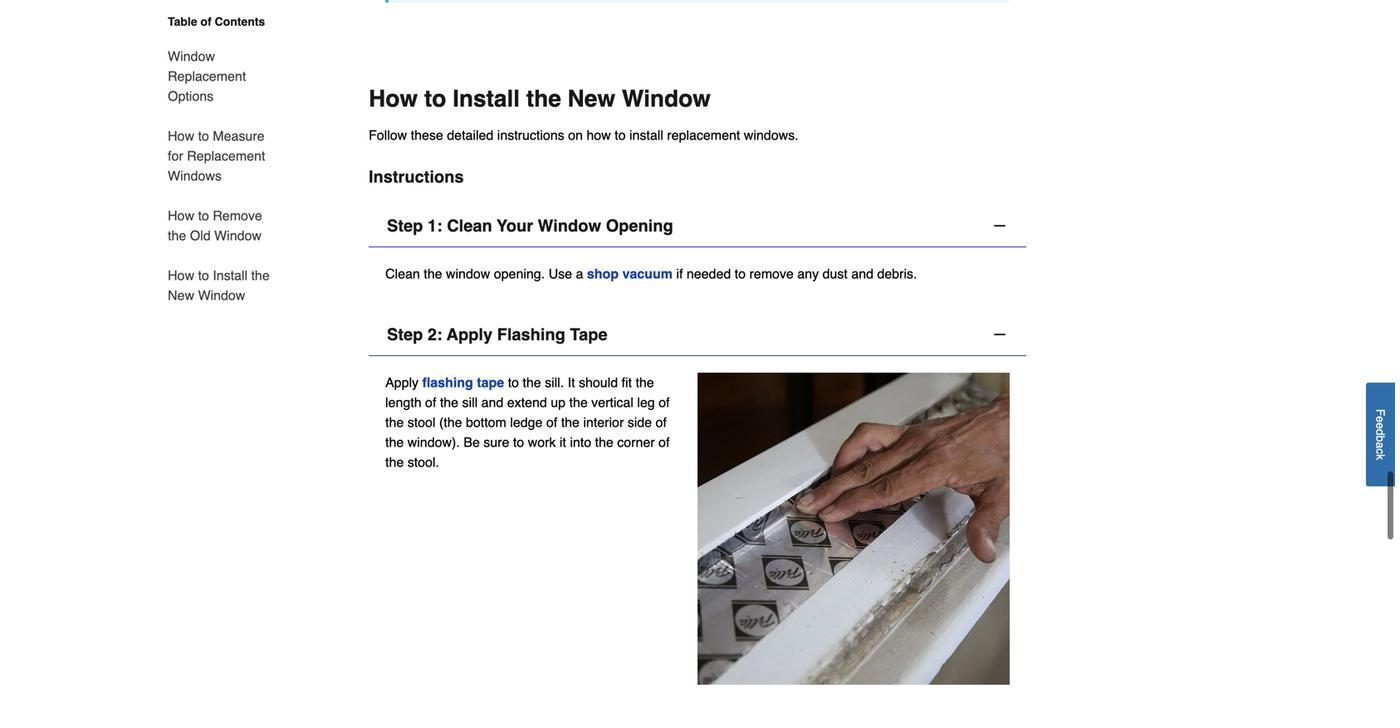 Task type: describe. For each thing, give the bounding box(es) containing it.
of right side
[[656, 415, 667, 430]]

how to remove the old window link
[[168, 196, 272, 256]]

window inside window replacement options
[[168, 49, 215, 64]]

clean inside "button"
[[447, 216, 492, 235]]

sill.
[[545, 375, 564, 390]]

sure
[[484, 435, 509, 450]]

how
[[587, 128, 611, 143]]

up
[[551, 395, 566, 410]]

the up extend
[[523, 375, 541, 390]]

1 e from the top
[[1374, 416, 1387, 423]]

shop vacuum link
[[587, 266, 673, 282]]

replacement
[[667, 128, 740, 143]]

the up it
[[561, 415, 580, 430]]

step 2: apply flashing tape
[[387, 325, 608, 344]]

be
[[464, 435, 480, 450]]

minus image
[[991, 326, 1008, 343]]

apply inside button
[[447, 325, 492, 344]]

of down 'up'
[[546, 415, 557, 430]]

side
[[628, 415, 652, 430]]

new inside table of contents element
[[168, 288, 194, 303]]

install
[[629, 128, 663, 143]]

0 vertical spatial install
[[453, 86, 520, 112]]

step 2: apply flashing tape button
[[369, 314, 1026, 356]]

c
[[1374, 449, 1387, 455]]

k
[[1374, 455, 1387, 460]]

to left remove
[[735, 266, 746, 282]]

0 vertical spatial replacement
[[168, 69, 246, 84]]

to down ledge
[[513, 435, 524, 450]]

extend
[[507, 395, 547, 410]]

it
[[568, 375, 575, 390]]

f e e d b a c k button
[[1366, 383, 1395, 487]]

1 horizontal spatial and
[[851, 266, 873, 282]]

the left window).
[[385, 435, 404, 450]]

flashing
[[497, 325, 565, 344]]

any
[[797, 266, 819, 282]]

work
[[528, 435, 556, 450]]

the up instructions
[[526, 86, 561, 112]]

remove
[[213, 208, 262, 223]]

corner
[[617, 435, 655, 450]]

remove
[[749, 266, 794, 282]]

0 horizontal spatial apply
[[385, 375, 419, 390]]

1 horizontal spatial how to install the new window
[[369, 86, 711, 112]]

window replacement options link
[[168, 37, 272, 116]]

needed
[[687, 266, 731, 282]]

the right 'fit'
[[636, 375, 654, 390]]

window down old
[[198, 288, 245, 303]]

opening
[[606, 216, 673, 235]]

tape
[[477, 375, 504, 390]]

debris.
[[877, 266, 917, 282]]

(the
[[439, 415, 462, 430]]

options
[[168, 88, 214, 104]]

the inside how to remove the old window
[[168, 228, 186, 243]]

should
[[579, 375, 618, 390]]

dust
[[823, 266, 848, 282]]

instructions
[[497, 128, 564, 143]]

of up stool
[[425, 395, 436, 410]]

table of contents element
[[148, 13, 272, 306]]

contents
[[215, 15, 265, 28]]

use
[[549, 266, 572, 282]]

leg
[[637, 395, 655, 410]]

table of contents
[[168, 15, 265, 28]]

how for how to remove the old window "link"
[[168, 208, 194, 223]]

for
[[168, 148, 183, 164]]

to down old
[[198, 268, 209, 283]]

how for how to measure for replacement windows "link"
[[168, 128, 194, 144]]

apply flashing tape
[[385, 375, 504, 390]]

these
[[411, 128, 443, 143]]

vertical
[[591, 395, 633, 410]]

of right the "leg"
[[659, 395, 670, 410]]

to inside how to measure for replacement windows
[[198, 128, 209, 144]]

d
[[1374, 429, 1387, 436]]

step for step 2: apply flashing tape
[[387, 325, 423, 344]]

flashing tape link
[[422, 375, 504, 390]]

a for use
[[576, 266, 583, 282]]

to right how
[[615, 128, 626, 143]]

your
[[497, 216, 533, 235]]

clean the window opening. use a shop vacuum if needed to remove any dust and debris.
[[385, 266, 917, 282]]

window inside "button"
[[538, 216, 601, 235]]

window replacement options
[[168, 49, 246, 104]]

how to install the new window link
[[168, 256, 272, 306]]

opening.
[[494, 266, 545, 282]]

the left window
[[424, 266, 442, 282]]



Task type: locate. For each thing, give the bounding box(es) containing it.
b
[[1374, 436, 1387, 442]]

of right corner
[[659, 435, 670, 450]]

clean left window
[[385, 266, 420, 282]]

the down the interior
[[595, 435, 613, 450]]

replacement inside how to measure for replacement windows
[[187, 148, 265, 164]]

how up for
[[168, 128, 194, 144]]

and
[[851, 266, 873, 282], [481, 395, 503, 410]]

1 vertical spatial clean
[[385, 266, 420, 282]]

install up detailed
[[453, 86, 520, 112]]

fit
[[622, 375, 632, 390]]

1 horizontal spatial new
[[568, 86, 615, 112]]

step inside button
[[387, 325, 423, 344]]

follow
[[369, 128, 407, 143]]

a
[[576, 266, 583, 282], [1374, 442, 1387, 449]]

how to install the new window
[[369, 86, 711, 112], [168, 268, 270, 303]]

install inside how to install the new window
[[213, 268, 247, 283]]

new
[[568, 86, 615, 112], [168, 288, 194, 303]]

length
[[385, 395, 422, 410]]

f e e d b a c k
[[1374, 409, 1387, 460]]

step for step 1: clean your window opening
[[387, 216, 423, 235]]

step left 2:
[[387, 325, 423, 344]]

how to measure for replacement windows
[[168, 128, 265, 184]]

ledge
[[510, 415, 543, 430]]

how inside how to remove the old window
[[168, 208, 194, 223]]

vacuum
[[622, 266, 673, 282]]

0 horizontal spatial and
[[481, 395, 503, 410]]

how to install the new window down old
[[168, 268, 270, 303]]

f
[[1374, 409, 1387, 416]]

how inside how to measure for replacement windows
[[168, 128, 194, 144]]

0 horizontal spatial install
[[213, 268, 247, 283]]

the up (the
[[440, 395, 458, 410]]

a for b
[[1374, 442, 1387, 449]]

step 1: clean your window opening
[[387, 216, 673, 235]]

apply right 2:
[[447, 325, 492, 344]]

e
[[1374, 416, 1387, 423], [1374, 423, 1387, 429]]

0 vertical spatial step
[[387, 216, 423, 235]]

0 vertical spatial how to install the new window
[[369, 86, 711, 112]]

old
[[190, 228, 211, 243]]

the right 'up'
[[569, 395, 588, 410]]

1 vertical spatial and
[[481, 395, 503, 410]]

install down how to remove the old window "link"
[[213, 268, 247, 283]]

1 horizontal spatial a
[[1374, 442, 1387, 449]]

to
[[424, 86, 446, 112], [615, 128, 626, 143], [198, 128, 209, 144], [198, 208, 209, 223], [735, 266, 746, 282], [198, 268, 209, 283], [508, 375, 519, 390], [513, 435, 524, 450]]

1 horizontal spatial apply
[[447, 325, 492, 344]]

how up old
[[168, 208, 194, 223]]

tape
[[570, 325, 608, 344]]

and right dust
[[851, 266, 873, 282]]

stool.
[[407, 455, 439, 470]]

of
[[200, 15, 211, 28], [425, 395, 436, 410], [659, 395, 670, 410], [546, 415, 557, 430], [656, 415, 667, 430], [659, 435, 670, 450]]

a right use
[[576, 266, 583, 282]]

2 step from the top
[[387, 325, 423, 344]]

and inside the to the sill. it should fit the length of the sill and extend up the vertical leg of the stool (the bottom ledge of the interior side of the window). be sure to work it into the corner of the stool.
[[481, 395, 503, 410]]

into
[[570, 435, 591, 450]]

and down tape
[[481, 395, 503, 410]]

clean
[[447, 216, 492, 235], [385, 266, 420, 282]]

a inside "button"
[[1374, 442, 1387, 449]]

window down 'table'
[[168, 49, 215, 64]]

e up b
[[1374, 423, 1387, 429]]

step 1: clean your window opening button
[[369, 205, 1026, 248]]

1 vertical spatial how to install the new window
[[168, 268, 270, 303]]

replacement
[[168, 69, 246, 84], [187, 148, 265, 164]]

minus image
[[991, 218, 1008, 234]]

1 vertical spatial replacement
[[187, 148, 265, 164]]

1 vertical spatial a
[[1374, 442, 1387, 449]]

window
[[446, 266, 490, 282]]

0 horizontal spatial clean
[[385, 266, 420, 282]]

1 vertical spatial apply
[[385, 375, 419, 390]]

if
[[676, 266, 683, 282]]

window inside how to remove the old window
[[214, 228, 262, 243]]

the down how to remove the old window "link"
[[251, 268, 270, 283]]

2:
[[428, 325, 442, 344]]

it
[[560, 435, 566, 450]]

0 vertical spatial and
[[851, 266, 873, 282]]

0 vertical spatial clean
[[447, 216, 492, 235]]

new down old
[[168, 288, 194, 303]]

0 vertical spatial apply
[[447, 325, 492, 344]]

replacement up options
[[168, 69, 246, 84]]

apply up length
[[385, 375, 419, 390]]

to up these
[[424, 86, 446, 112]]

a up k
[[1374, 442, 1387, 449]]

window up install
[[622, 86, 711, 112]]

window).
[[407, 435, 460, 450]]

on
[[568, 128, 583, 143]]

the left old
[[168, 228, 186, 243]]

0 vertical spatial new
[[568, 86, 615, 112]]

window
[[168, 49, 215, 64], [622, 86, 711, 112], [538, 216, 601, 235], [214, 228, 262, 243], [198, 288, 245, 303]]

e up d
[[1374, 416, 1387, 423]]

how to install the new window up instructions
[[369, 86, 711, 112]]

the
[[526, 86, 561, 112], [168, 228, 186, 243], [424, 266, 442, 282], [251, 268, 270, 283], [523, 375, 541, 390], [636, 375, 654, 390], [440, 395, 458, 410], [569, 395, 588, 410], [385, 415, 404, 430], [561, 415, 580, 430], [385, 435, 404, 450], [595, 435, 613, 450], [385, 455, 404, 470]]

how to install the new window inside table of contents element
[[168, 268, 270, 303]]

step left the 1:
[[387, 216, 423, 235]]

step
[[387, 216, 423, 235], [387, 325, 423, 344]]

window down remove
[[214, 228, 262, 243]]

1 horizontal spatial clean
[[447, 216, 492, 235]]

step inside "button"
[[387, 216, 423, 235]]

to right tape
[[508, 375, 519, 390]]

to the sill. it should fit the length of the sill and extend up the vertical leg of the stool (the bottom ledge of the interior side of the window). be sure to work it into the corner of the stool.
[[385, 375, 670, 470]]

how
[[369, 86, 418, 112], [168, 128, 194, 144], [168, 208, 194, 223], [168, 268, 194, 283]]

instructions
[[369, 167, 464, 187]]

follow these detailed instructions on how to install replacement windows.
[[369, 128, 799, 143]]

new up how
[[568, 86, 615, 112]]

how to remove the old window
[[168, 208, 262, 243]]

table
[[168, 15, 197, 28]]

how down old
[[168, 268, 194, 283]]

bottom
[[466, 415, 506, 430]]

replacement down the measure
[[187, 148, 265, 164]]

clean right the 1:
[[447, 216, 492, 235]]

how to measure for replacement windows link
[[168, 116, 272, 196]]

1 horizontal spatial install
[[453, 86, 520, 112]]

windows.
[[744, 128, 799, 143]]

interior
[[583, 415, 624, 430]]

to inside how to remove the old window
[[198, 208, 209, 223]]

stool
[[407, 415, 436, 430]]

how up follow
[[369, 86, 418, 112]]

0 horizontal spatial how to install the new window
[[168, 268, 270, 303]]

shop
[[587, 266, 619, 282]]

the down length
[[385, 415, 404, 430]]

apply
[[447, 325, 492, 344], [385, 375, 419, 390]]

how for how to install the new window link
[[168, 268, 194, 283]]

1:
[[428, 216, 442, 235]]

to left the measure
[[198, 128, 209, 144]]

2 e from the top
[[1374, 423, 1387, 429]]

1 step from the top
[[387, 216, 423, 235]]

of right 'table'
[[200, 15, 211, 28]]

1 vertical spatial step
[[387, 325, 423, 344]]

0 horizontal spatial new
[[168, 288, 194, 303]]

0 vertical spatial a
[[576, 266, 583, 282]]

flashing
[[422, 375, 473, 390]]

0 horizontal spatial a
[[576, 266, 583, 282]]

windows
[[168, 168, 222, 184]]

to up old
[[198, 208, 209, 223]]

window up use
[[538, 216, 601, 235]]

sill
[[462, 395, 478, 410]]

the left stool.
[[385, 455, 404, 470]]

1 vertical spatial new
[[168, 288, 194, 303]]

install
[[453, 86, 520, 112], [213, 268, 247, 283]]

1 vertical spatial install
[[213, 268, 247, 283]]

detailed
[[447, 128, 494, 143]]

measure
[[213, 128, 264, 144]]

applying flashing tape to the window sill. image
[[698, 373, 1010, 685]]



Task type: vqa. For each thing, say whether or not it's contained in the screenshot.
the rightmost THE 'LIGHTING'
no



